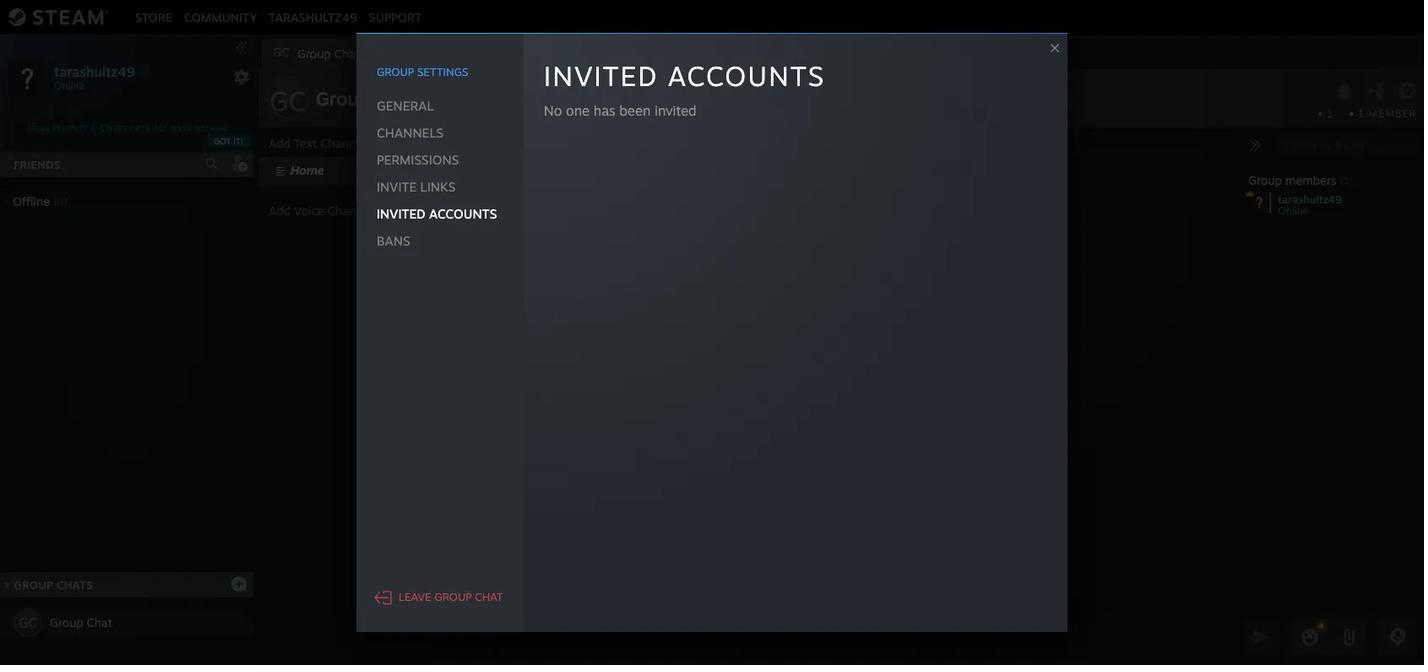 Task type: locate. For each thing, give the bounding box(es) containing it.
offline
[[13, 194, 50, 209]]

0 horizontal spatial tarashultz49
[[54, 63, 135, 80]]

accounts
[[668, 59, 826, 93], [429, 207, 497, 223]]

chats right collapse chats list image
[[57, 579, 93, 592]]

0 vertical spatial chats
[[100, 122, 127, 134]]

1 left member
[[1359, 107, 1365, 120]]

search my friends list image
[[205, 156, 220, 172]]

1
[[1328, 107, 1334, 120], [1359, 107, 1365, 120]]

1 horizontal spatial group chat
[[316, 87, 416, 110]]

submit image
[[1251, 627, 1273, 649]]

group chat down group chats
[[50, 616, 112, 630]]

0 horizontal spatial invited accounts
[[377, 207, 497, 223]]

add for add text channel
[[269, 136, 291, 150]]

invited accounts
[[544, 59, 826, 93], [377, 207, 497, 223]]

1 vertical spatial group chat
[[50, 616, 112, 630]]

0 horizontal spatial chats
[[57, 579, 93, 592]]

add voice channel
[[269, 204, 373, 218]]

invite a friend to this group chat image
[[1367, 80, 1388, 102]]

unpin channel list image
[[399, 132, 421, 154]]

friends down drag
[[14, 158, 61, 172]]

None text field
[[433, 617, 1239, 659]]

add left text on the top left
[[269, 136, 291, 150]]

channel
[[320, 136, 365, 150], [328, 204, 373, 218]]

friday, november 17, 2023
[[624, 149, 731, 159]]

group settings
[[377, 65, 468, 79]]

0 vertical spatial invited accounts
[[544, 59, 826, 93]]

add text channel
[[269, 136, 365, 150]]

gc inside gc group chat
[[273, 45, 289, 59]]

1 horizontal spatial 1
[[1359, 107, 1365, 120]]

1 horizontal spatial chats
[[100, 122, 127, 134]]

group chat
[[316, 87, 416, 110], [50, 616, 112, 630]]

friends
[[53, 122, 87, 134], [14, 158, 61, 172]]

chat down tarashultz49 link
[[334, 46, 360, 61]]

voice
[[294, 204, 324, 218]]

add
[[269, 136, 291, 150], [269, 204, 291, 218]]

chat inside gc group chat
[[334, 46, 360, 61]]

tarashultz49 down members
[[1279, 193, 1343, 206]]

0 horizontal spatial group chat
[[50, 616, 112, 630]]

tarashultz49 up &
[[54, 63, 135, 80]]

invited up has
[[544, 59, 659, 93]]

2 horizontal spatial tarashultz49
[[1279, 193, 1343, 206]]

0 vertical spatial channel
[[320, 136, 365, 150]]

1 1 from the left
[[1328, 107, 1334, 120]]

chats right &
[[100, 122, 127, 134]]

community
[[184, 10, 257, 24]]

channel right text on the top left
[[320, 136, 365, 150]]

gc down collapse chats list image
[[19, 615, 37, 632]]

manage notification settings image
[[1334, 82, 1356, 101]]

1 vertical spatial channel
[[328, 204, 373, 218]]

tarashultz49 online
[[1279, 193, 1343, 217]]

tarashultz49
[[269, 10, 357, 24], [54, 63, 135, 80], [1279, 193, 1343, 206]]

invited
[[544, 59, 659, 93], [377, 207, 426, 223]]

tarashultz49 link
[[263, 10, 363, 24]]

gc
[[273, 45, 289, 59], [270, 85, 307, 118], [19, 615, 37, 632]]

2 add from the top
[[269, 204, 291, 218]]

accounts down links
[[429, 207, 497, 223]]

access
[[195, 122, 226, 134]]

0 vertical spatial add
[[269, 136, 291, 150]]

gc down tarashultz49 link
[[273, 45, 289, 59]]

chat right leave on the bottom of the page
[[475, 591, 503, 604]]

group chat up "channels"
[[316, 87, 416, 110]]

group
[[297, 46, 331, 61], [377, 65, 414, 79], [316, 87, 370, 110], [1249, 173, 1283, 188], [14, 579, 53, 592], [435, 591, 472, 604], [50, 616, 83, 630]]

group inside gc group chat
[[297, 46, 331, 61]]

1 up filter by name "text field"
[[1328, 107, 1334, 120]]

community link
[[178, 10, 263, 24]]

support
[[369, 10, 422, 24]]

1 vertical spatial chats
[[57, 579, 93, 592]]

invited accounts down links
[[377, 207, 497, 223]]

chat down group settings
[[375, 87, 416, 110]]

friends left &
[[53, 122, 87, 134]]

Filter by Name text field
[[1273, 135, 1418, 157]]

here
[[130, 122, 151, 134]]

collapse chats list image
[[0, 582, 20, 589]]

1 vertical spatial accounts
[[429, 207, 497, 223]]

0 vertical spatial friends
[[53, 122, 87, 134]]

0 horizontal spatial accounts
[[429, 207, 497, 223]]

tarashultz49 up gc group chat
[[269, 10, 357, 24]]

0 vertical spatial invited
[[544, 59, 659, 93]]

1 add from the top
[[269, 136, 291, 150]]

1 horizontal spatial accounts
[[668, 59, 826, 93]]

0 horizontal spatial 1
[[1328, 107, 1334, 120]]

store
[[135, 10, 172, 24]]

0 vertical spatial gc
[[273, 45, 289, 59]]

1 vertical spatial add
[[269, 204, 291, 218]]

bans
[[377, 234, 410, 250]]

invited down invite
[[377, 207, 426, 223]]

1 vertical spatial tarashultz49
[[54, 63, 135, 80]]

add left voice
[[269, 204, 291, 218]]

1 vertical spatial invited
[[377, 207, 426, 223]]

has
[[594, 103, 616, 120]]

1 vertical spatial invited accounts
[[377, 207, 497, 223]]

create a group chat image
[[231, 576, 248, 593]]

channel right voice
[[328, 204, 373, 218]]

group chats
[[14, 579, 93, 592]]

1 horizontal spatial tarashultz49
[[269, 10, 357, 24]]

0 vertical spatial tarashultz49
[[269, 10, 357, 24]]

add a friend image
[[230, 155, 248, 173]]

chats
[[100, 122, 127, 134], [57, 579, 93, 592]]

for
[[154, 122, 167, 134]]

settings
[[417, 65, 468, 79]]

2 vertical spatial gc
[[19, 615, 37, 632]]

manage friends list settings image
[[233, 68, 250, 85]]

accounts up invited
[[668, 59, 826, 93]]

easy
[[170, 122, 192, 134]]

17,
[[696, 149, 707, 159]]

no
[[544, 103, 562, 120]]

manage group chat settings image
[[1399, 82, 1420, 104]]

gc up text on the top left
[[270, 85, 307, 118]]

0 horizontal spatial invited
[[377, 207, 426, 223]]

2 1 from the left
[[1359, 107, 1365, 120]]

invited accounts up invited
[[544, 59, 826, 93]]

text
[[294, 136, 317, 150]]

chat
[[334, 46, 360, 61], [375, 87, 416, 110], [475, 591, 503, 604], [87, 616, 112, 630]]



Task type: describe. For each thing, give the bounding box(es) containing it.
store link
[[129, 10, 178, 24]]

1 horizontal spatial invited
[[544, 59, 659, 93]]

collapse member list image
[[1249, 139, 1263, 152]]

member
[[1369, 107, 1417, 120]]

channel for add voice channel
[[328, 204, 373, 218]]

0 vertical spatial accounts
[[668, 59, 826, 93]]

friday,
[[624, 149, 650, 159]]

1 vertical spatial gc
[[270, 85, 307, 118]]

links
[[421, 180, 456, 196]]

2023
[[710, 149, 731, 159]]

no one has been invited
[[544, 103, 697, 120]]

channel for add text channel
[[320, 136, 365, 150]]

1 for 1
[[1328, 107, 1334, 120]]

0 vertical spatial group chat
[[316, 87, 416, 110]]

one
[[566, 103, 590, 120]]

support link
[[363, 10, 428, 24]]

chat down group chats
[[87, 616, 112, 630]]

1 horizontal spatial invited accounts
[[544, 59, 826, 93]]

1 for 1 member
[[1359, 107, 1365, 120]]

been
[[620, 103, 651, 120]]

home
[[291, 163, 324, 177]]

group members
[[1249, 173, 1337, 188]]

leave group chat
[[399, 591, 503, 604]]

leave
[[399, 591, 432, 604]]

general
[[377, 98, 434, 114]]

invite
[[377, 180, 417, 196]]

add for add voice channel
[[269, 204, 291, 218]]

drag friends & chats here for easy access
[[27, 122, 226, 134]]

channels
[[377, 125, 444, 141]]

&
[[90, 122, 97, 134]]

online
[[1279, 205, 1309, 217]]

drag
[[27, 122, 50, 134]]

1 member
[[1359, 107, 1417, 120]]

2 vertical spatial tarashultz49
[[1279, 193, 1343, 206]]

november
[[652, 149, 693, 159]]

gc group chat
[[273, 45, 360, 61]]

members
[[1286, 173, 1337, 188]]

permissions
[[377, 152, 459, 169]]

invite links
[[377, 180, 456, 196]]

invited
[[655, 103, 697, 120]]

1 vertical spatial friends
[[14, 158, 61, 172]]

send special image
[[1339, 628, 1360, 648]]



Task type: vqa. For each thing, say whether or not it's contained in the screenshot.
join a Steam group chat. link
no



